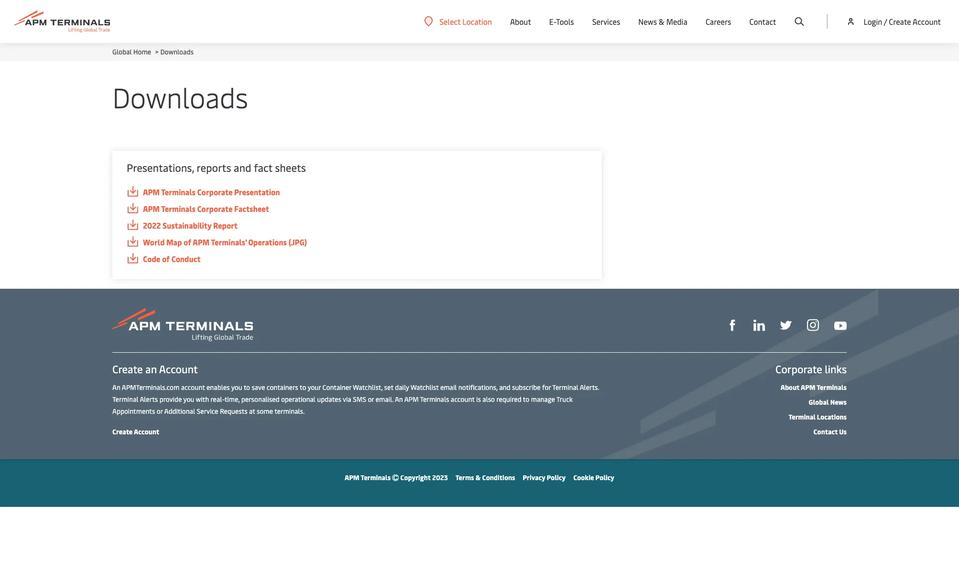 Task type: vqa. For each thing, say whether or not it's contained in the screenshot.
Create Account
yes



Task type: describe. For each thing, give the bounding box(es) containing it.
sustainability
[[163, 221, 212, 231]]

1 vertical spatial downloads
[[112, 78, 248, 115]]

terminals up the global news link
[[817, 383, 847, 392]]

apm left ⓒ
[[345, 473, 359, 482]]

1 horizontal spatial to
[[300, 383, 306, 392]]

terminal locations link
[[789, 413, 847, 422]]

terms
[[456, 473, 474, 482]]

daily
[[395, 383, 409, 392]]

world map of apm terminals' operations (jpg) link
[[127, 237, 588, 249]]

0 horizontal spatial you
[[183, 395, 194, 404]]

at
[[249, 407, 255, 416]]

truck
[[556, 395, 573, 404]]

real-
[[211, 395, 225, 404]]

1 horizontal spatial account
[[451, 395, 475, 404]]

enables
[[206, 383, 230, 392]]

1 horizontal spatial an
[[395, 395, 403, 404]]

email
[[440, 383, 457, 392]]

2 vertical spatial account
[[134, 427, 159, 436]]

corporate links
[[775, 362, 847, 376]]

watchlist,
[[353, 383, 383, 392]]

login / create account
[[864, 16, 941, 27]]

1 vertical spatial news
[[830, 398, 847, 407]]

manage
[[531, 395, 555, 404]]

global home link
[[112, 47, 151, 56]]

1 vertical spatial account
[[159, 362, 198, 376]]

about button
[[510, 0, 531, 43]]

1 vertical spatial terminal
[[112, 395, 138, 404]]

apm terminals corporate presentation
[[143, 187, 280, 197]]

terminals for apm terminals corporate factsheet
[[161, 204, 195, 214]]

location
[[462, 16, 492, 27]]

terms & conditions link
[[456, 473, 515, 482]]

cookie
[[573, 473, 594, 482]]

0 vertical spatial downloads
[[160, 47, 194, 56]]

watchlist
[[411, 383, 439, 392]]

reports
[[197, 161, 231, 175]]

locations
[[817, 413, 847, 422]]

and inside an apmterminals.com account enables you to save containers to your container watchlist, set daily watchlist email notifications, and subscribe for terminal alerts. terminal alerts provide you with real-time, personalised operational updates via sms or email. an apm terminals account is also required to manage truck appointments or additional service requests at some terminals.
[[499, 383, 510, 392]]

contact us link
[[813, 427, 847, 436]]

operations
[[248, 237, 287, 248]]

save
[[252, 383, 265, 392]]

apm down 'corporate links'
[[801, 383, 815, 392]]

create for create account
[[112, 427, 133, 436]]

twitter image
[[780, 320, 792, 332]]

containers
[[267, 383, 298, 392]]

global home > downloads
[[112, 47, 194, 56]]

0 vertical spatial create
[[889, 16, 911, 27]]

terminals'
[[211, 237, 247, 248]]

apm down "presentations,"
[[143, 187, 160, 197]]

apm terminals ⓒ copyright 2023
[[345, 473, 448, 482]]

with
[[196, 395, 209, 404]]

policy for privacy policy
[[547, 473, 566, 482]]

cookie policy
[[573, 473, 614, 482]]

some
[[257, 407, 273, 416]]

personalised
[[241, 395, 279, 404]]

email.
[[376, 395, 393, 404]]

sms
[[353, 395, 366, 404]]

global for global news
[[809, 398, 829, 407]]

0 vertical spatial terminal
[[552, 383, 578, 392]]

(jpg)
[[289, 237, 307, 248]]

copyright
[[400, 473, 431, 482]]

operational
[[281, 395, 315, 404]]

fact
[[254, 161, 272, 175]]

create account
[[112, 427, 159, 436]]

about for about apm terminals
[[781, 383, 799, 392]]

global for global home > downloads
[[112, 47, 132, 56]]

create account link
[[112, 427, 159, 436]]

apm inside an apmterminals.com account enables you to save containers to your container watchlist, set daily watchlist email notifications, and subscribe for terminal alerts. terminal alerts provide you with real-time, personalised operational updates via sms or email. an apm terminals account is also required to manage truck appointments or additional service requests at some terminals.
[[404, 395, 419, 404]]

apm terminals corporate factsheet link
[[127, 203, 588, 215]]

time,
[[225, 395, 240, 404]]

create an account
[[112, 362, 198, 376]]

e-tools button
[[549, 0, 574, 43]]

an apmterminals.com account enables you to save containers to your container watchlist, set daily watchlist email notifications, and subscribe for terminal alerts. terminal alerts provide you with real-time, personalised operational updates via sms or email. an apm terminals account is also required to manage truck appointments or additional service requests at some terminals.
[[112, 383, 599, 416]]

1 horizontal spatial you
[[231, 383, 242, 392]]

privacy policy
[[523, 473, 566, 482]]

your
[[308, 383, 321, 392]]

of inside code of conduct link
[[162, 254, 170, 264]]

presentations,
[[127, 161, 194, 175]]

for
[[542, 383, 551, 392]]

home
[[133, 47, 151, 56]]

about for about
[[510, 16, 531, 27]]

terms & conditions
[[456, 473, 515, 482]]

facebook image
[[727, 320, 738, 332]]

1 horizontal spatial or
[[368, 395, 374, 404]]

terminals.
[[275, 407, 305, 416]]

2023
[[432, 473, 448, 482]]

2022 sustainability report link
[[127, 220, 588, 232]]

world
[[143, 237, 165, 248]]

privacy
[[523, 473, 545, 482]]

news inside popup button
[[638, 16, 657, 27]]

contact for contact us
[[813, 427, 838, 436]]

via
[[343, 395, 351, 404]]

an
[[145, 362, 157, 376]]

fill 44 link
[[780, 319, 792, 332]]

terminals for apm terminals corporate presentation
[[161, 187, 195, 197]]

0 horizontal spatial account
[[181, 383, 205, 392]]

apm down 2022 sustainability report
[[193, 237, 209, 248]]

additional
[[164, 407, 195, 416]]

media
[[666, 16, 687, 27]]

careers
[[706, 16, 731, 27]]

e-tools
[[549, 16, 574, 27]]

alerts
[[140, 395, 158, 404]]



Task type: locate. For each thing, give the bounding box(es) containing it.
0 vertical spatial or
[[368, 395, 374, 404]]

to
[[244, 383, 250, 392], [300, 383, 306, 392], [523, 395, 529, 404]]

to left save
[[244, 383, 250, 392]]

cookie policy link
[[573, 473, 614, 482]]

of right map
[[184, 237, 191, 248]]

1 horizontal spatial and
[[499, 383, 510, 392]]

2 vertical spatial create
[[112, 427, 133, 436]]

corporate
[[197, 187, 233, 197], [197, 204, 233, 214], [775, 362, 822, 376]]

policy
[[547, 473, 566, 482], [595, 473, 614, 482]]

terminals left ⓒ
[[361, 473, 391, 482]]

contact right careers dropdown button
[[749, 16, 776, 27]]

0 vertical spatial news
[[638, 16, 657, 27]]

1 vertical spatial and
[[499, 383, 510, 392]]

you left with
[[183, 395, 194, 404]]

1 policy from the left
[[547, 473, 566, 482]]

presentation
[[234, 187, 280, 197]]

global news link
[[809, 398, 847, 407]]

& right terms
[[476, 473, 481, 482]]

us
[[839, 427, 847, 436]]

create for create an account
[[112, 362, 143, 376]]

terminal locations
[[789, 413, 847, 422]]

0 horizontal spatial an
[[112, 383, 120, 392]]

account up with
[[181, 383, 205, 392]]

corporate for presentation
[[197, 187, 233, 197]]

0 horizontal spatial of
[[162, 254, 170, 264]]

2 vertical spatial terminal
[[789, 413, 815, 422]]

& inside popup button
[[659, 16, 664, 27]]

shape link
[[727, 319, 738, 332]]

0 vertical spatial corporate
[[197, 187, 233, 197]]

select
[[439, 16, 461, 27]]

0 horizontal spatial contact
[[749, 16, 776, 27]]

account down appointments
[[134, 427, 159, 436]]

apmt footer logo image
[[112, 308, 253, 342]]

set
[[384, 383, 393, 392]]

0 horizontal spatial to
[[244, 383, 250, 392]]

corporate for factsheet
[[197, 204, 233, 214]]

2 vertical spatial corporate
[[775, 362, 822, 376]]

corporate up apm terminals corporate factsheet
[[197, 187, 233, 197]]

0 vertical spatial of
[[184, 237, 191, 248]]

and
[[234, 161, 251, 175], [499, 383, 510, 392]]

1 vertical spatial of
[[162, 254, 170, 264]]

you tube link
[[834, 319, 847, 331]]

0 vertical spatial you
[[231, 383, 242, 392]]

apm terminals corporate presentation link
[[127, 186, 588, 198]]

1 vertical spatial create
[[112, 362, 143, 376]]

& for news
[[659, 16, 664, 27]]

to down subscribe
[[523, 395, 529, 404]]

1 horizontal spatial news
[[830, 398, 847, 407]]

apm up 2022
[[143, 204, 160, 214]]

notifications,
[[458, 383, 498, 392]]

create
[[889, 16, 911, 27], [112, 362, 143, 376], [112, 427, 133, 436]]

0 horizontal spatial &
[[476, 473, 481, 482]]

0 vertical spatial global
[[112, 47, 132, 56]]

0 vertical spatial &
[[659, 16, 664, 27]]

terminals inside an apmterminals.com account enables you to save containers to your container watchlist, set daily watchlist email notifications, and subscribe for terminal alerts. terminal alerts provide you with real-time, personalised operational updates via sms or email. an apm terminals account is also required to manage truck appointments or additional service requests at some terminals.
[[420, 395, 449, 404]]

services button
[[592, 0, 620, 43]]

create left an
[[112, 362, 143, 376]]

/
[[884, 16, 887, 27]]

appointments
[[112, 407, 155, 416]]

terminals up sustainability at top
[[161, 204, 195, 214]]

about
[[510, 16, 531, 27], [781, 383, 799, 392]]

world map of apm terminals' operations (jpg)
[[143, 237, 307, 248]]

0 horizontal spatial policy
[[547, 473, 566, 482]]

1 vertical spatial you
[[183, 395, 194, 404]]

subscribe
[[512, 383, 541, 392]]

updates
[[317, 395, 341, 404]]

policy right cookie
[[595, 473, 614, 482]]

an up appointments
[[112, 383, 120, 392]]

of
[[184, 237, 191, 248], [162, 254, 170, 264]]

contact us
[[813, 427, 847, 436]]

linkedin__x28_alt_x29__3_ link
[[753, 319, 765, 332]]

contact down locations
[[813, 427, 838, 436]]

global
[[112, 47, 132, 56], [809, 398, 829, 407]]

0 horizontal spatial global
[[112, 47, 132, 56]]

& left media
[[659, 16, 664, 27]]

account right /
[[913, 16, 941, 27]]

2 policy from the left
[[595, 473, 614, 482]]

create down appointments
[[112, 427, 133, 436]]

presentations, reports and fact sheets
[[127, 161, 306, 175]]

1 vertical spatial about
[[781, 383, 799, 392]]

1 vertical spatial contact
[[813, 427, 838, 436]]

corporate down "apm terminals corporate presentation"
[[197, 204, 233, 214]]

account right an
[[159, 362, 198, 376]]

services
[[592, 16, 620, 27]]

0 vertical spatial about
[[510, 16, 531, 27]]

1 vertical spatial an
[[395, 395, 403, 404]]

0 horizontal spatial and
[[234, 161, 251, 175]]

contact
[[749, 16, 776, 27], [813, 427, 838, 436]]

code of conduct link
[[127, 253, 588, 265]]

conduct
[[171, 254, 201, 264]]

about down 'corporate links'
[[781, 383, 799, 392]]

news up locations
[[830, 398, 847, 407]]

corporate up about apm terminals
[[775, 362, 822, 376]]

youtube image
[[834, 322, 847, 331]]

select location button
[[424, 16, 492, 27]]

about apm terminals link
[[781, 383, 847, 392]]

1 horizontal spatial of
[[184, 237, 191, 248]]

of inside world map of apm terminals' operations (jpg) link
[[184, 237, 191, 248]]

1 vertical spatial or
[[157, 407, 163, 416]]

terminal up truck
[[552, 383, 578, 392]]

0 horizontal spatial about
[[510, 16, 531, 27]]

provide
[[160, 395, 182, 404]]

about left e-
[[510, 16, 531, 27]]

0 horizontal spatial terminal
[[112, 395, 138, 404]]

factsheet
[[234, 204, 269, 214]]

required
[[496, 395, 521, 404]]

is
[[476, 395, 481, 404]]

account
[[181, 383, 205, 392], [451, 395, 475, 404]]

1 horizontal spatial policy
[[595, 473, 614, 482]]

apm terminals corporate factsheet
[[143, 204, 269, 214]]

careers button
[[706, 0, 731, 43]]

1 horizontal spatial &
[[659, 16, 664, 27]]

privacy policy link
[[523, 473, 566, 482]]

1 horizontal spatial terminal
[[552, 383, 578, 392]]

to left your
[[300, 383, 306, 392]]

ⓒ
[[392, 473, 399, 482]]

an down the daily
[[395, 395, 403, 404]]

of right 'code'
[[162, 254, 170, 264]]

1 vertical spatial global
[[809, 398, 829, 407]]

you up time,
[[231, 383, 242, 392]]

downloads
[[160, 47, 194, 56], [112, 78, 248, 115]]

terminals for apm terminals ⓒ copyright 2023
[[361, 473, 391, 482]]

0 vertical spatial account
[[181, 383, 205, 392]]

account left is
[[451, 395, 475, 404]]

map
[[166, 237, 182, 248]]

code of conduct
[[143, 254, 201, 264]]

& for terms
[[476, 473, 481, 482]]

terminal up appointments
[[112, 395, 138, 404]]

requests
[[220, 407, 247, 416]]

policy for cookie policy
[[595, 473, 614, 482]]

alerts.
[[580, 383, 599, 392]]

login / create account link
[[846, 0, 941, 43]]

0 vertical spatial account
[[913, 16, 941, 27]]

2022
[[143, 221, 161, 231]]

terminal down global news
[[789, 413, 815, 422]]

account
[[913, 16, 941, 27], [159, 362, 198, 376], [134, 427, 159, 436]]

and left fact
[[234, 161, 251, 175]]

0 horizontal spatial or
[[157, 407, 163, 416]]

contact for contact
[[749, 16, 776, 27]]

create right /
[[889, 16, 911, 27]]

news left media
[[638, 16, 657, 27]]

2 horizontal spatial to
[[523, 395, 529, 404]]

1 horizontal spatial contact
[[813, 427, 838, 436]]

news
[[638, 16, 657, 27], [830, 398, 847, 407]]

1 horizontal spatial about
[[781, 383, 799, 392]]

instagram link
[[807, 319, 819, 332]]

1 horizontal spatial global
[[809, 398, 829, 407]]

global left home
[[112, 47, 132, 56]]

instagram image
[[807, 320, 819, 332]]

report
[[213, 221, 238, 231]]

e-
[[549, 16, 556, 27]]

or down the alerts
[[157, 407, 163, 416]]

policy right privacy
[[547, 473, 566, 482]]

0 vertical spatial contact
[[749, 16, 776, 27]]

0 horizontal spatial news
[[638, 16, 657, 27]]

global news
[[809, 398, 847, 407]]

global up terminal locations link
[[809, 398, 829, 407]]

terminals down "presentations,"
[[161, 187, 195, 197]]

select location
[[439, 16, 492, 27]]

1 vertical spatial &
[[476, 473, 481, 482]]

or right sms
[[368, 395, 374, 404]]

links
[[825, 362, 847, 376]]

news & media
[[638, 16, 687, 27]]

linkedin image
[[753, 320, 765, 332]]

0 vertical spatial an
[[112, 383, 120, 392]]

terminals down the watchlist
[[420, 395, 449, 404]]

and up required
[[499, 383, 510, 392]]

you
[[231, 383, 242, 392], [183, 395, 194, 404]]

2 horizontal spatial terminal
[[789, 413, 815, 422]]

apm down the daily
[[404, 395, 419, 404]]

>
[[155, 47, 159, 56]]

1 vertical spatial corporate
[[197, 204, 233, 214]]

service
[[197, 407, 218, 416]]

0 vertical spatial and
[[234, 161, 251, 175]]

1 vertical spatial account
[[451, 395, 475, 404]]

tools
[[556, 16, 574, 27]]



